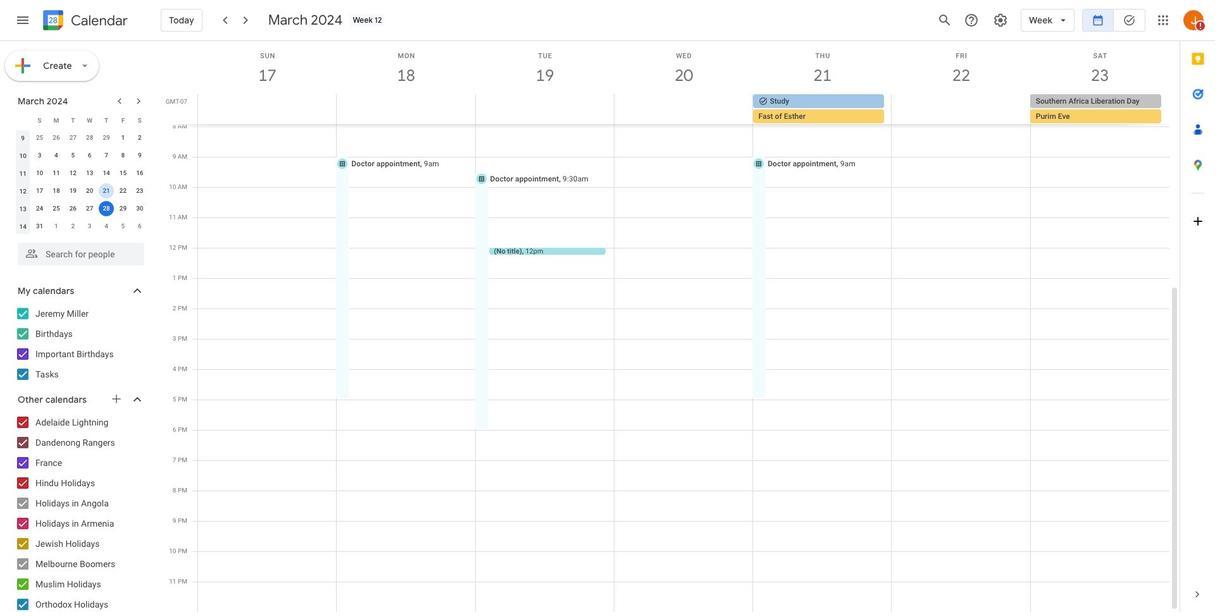 Task type: locate. For each thing, give the bounding box(es) containing it.
22 element
[[115, 184, 131, 199]]

Search for people text field
[[25, 243, 137, 266]]

other calendars list
[[3, 413, 157, 613]]

column header inside march 2024 grid
[[15, 111, 31, 129]]

16 element
[[132, 166, 147, 181]]

march 2024 grid
[[12, 111, 148, 235]]

february 28 element
[[82, 130, 97, 146]]

row group
[[15, 129, 148, 235]]

26 element
[[65, 201, 81, 216]]

column header
[[15, 111, 31, 129]]

february 29 element
[[99, 130, 114, 146]]

april 5 element
[[115, 219, 131, 234]]

heading inside the calendar element
[[68, 13, 128, 28]]

april 2 element
[[65, 219, 81, 234]]

1 element
[[115, 130, 131, 146]]

15 element
[[115, 166, 131, 181]]

7 element
[[99, 148, 114, 163]]

18 element
[[49, 184, 64, 199]]

8 element
[[115, 148, 131, 163]]

settings menu image
[[993, 13, 1008, 28]]

calendar element
[[41, 8, 128, 35]]

tab list
[[1181, 41, 1215, 577]]

None search field
[[0, 238, 157, 266]]

17 element
[[32, 184, 47, 199]]

row
[[192, 94, 1180, 125], [15, 111, 148, 129], [15, 129, 148, 147], [15, 147, 148, 165], [15, 165, 148, 182], [15, 182, 148, 200], [15, 200, 148, 218], [15, 218, 148, 235]]

20 element
[[82, 184, 97, 199]]

grid
[[162, 41, 1180, 613]]

heading
[[68, 13, 128, 28]]

cell
[[198, 94, 337, 125], [337, 94, 476, 125], [476, 94, 614, 125], [614, 94, 753, 125], [753, 94, 892, 125], [892, 94, 1030, 125], [1030, 94, 1169, 125], [98, 182, 115, 200], [98, 200, 115, 218]]

row group inside march 2024 grid
[[15, 129, 148, 235]]

4 element
[[49, 148, 64, 163]]

10 element
[[32, 166, 47, 181]]

6 element
[[82, 148, 97, 163]]



Task type: vqa. For each thing, say whether or not it's contained in the screenshot.
THU 19
no



Task type: describe. For each thing, give the bounding box(es) containing it.
24 element
[[32, 201, 47, 216]]

12 element
[[65, 166, 81, 181]]

my calendars list
[[3, 304, 157, 385]]

9 element
[[132, 148, 147, 163]]

5 element
[[65, 148, 81, 163]]

13 element
[[82, 166, 97, 181]]

30 element
[[132, 201, 147, 216]]

11 element
[[49, 166, 64, 181]]

february 25 element
[[32, 130, 47, 146]]

2 element
[[132, 130, 147, 146]]

27 element
[[82, 201, 97, 216]]

25 element
[[49, 201, 64, 216]]

28, today element
[[99, 201, 114, 216]]

21 element
[[99, 184, 114, 199]]

february 27 element
[[65, 130, 81, 146]]

14 element
[[99, 166, 114, 181]]

19 element
[[65, 184, 81, 199]]

3 element
[[32, 148, 47, 163]]

april 1 element
[[49, 219, 64, 234]]

april 6 element
[[132, 219, 147, 234]]

april 4 element
[[99, 219, 114, 234]]

april 3 element
[[82, 219, 97, 234]]

29 element
[[115, 201, 131, 216]]

add other calendars image
[[110, 393, 123, 406]]

february 26 element
[[49, 130, 64, 146]]

23 element
[[132, 184, 147, 199]]

main drawer image
[[15, 13, 30, 28]]

31 element
[[32, 219, 47, 234]]



